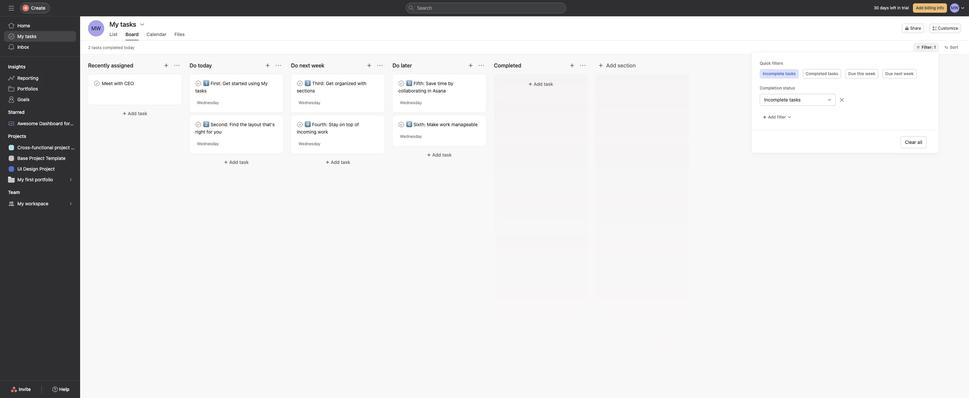 Task type: locate. For each thing, give the bounding box(es) containing it.
0 horizontal spatial work
[[318, 129, 328, 135]]

0 horizontal spatial with
[[114, 81, 123, 86]]

insights button
[[0, 63, 26, 70]]

incoming
[[297, 129, 317, 135]]

wednesday button down incoming at the top left of the page
[[299, 141, 321, 146]]

0 vertical spatial project
[[82, 121, 97, 126]]

add billing info button
[[914, 3, 948, 13]]

0 horizontal spatial add task image
[[265, 63, 271, 68]]

add task image for recently assigned
[[164, 63, 169, 68]]

1 more section actions image from the left
[[276, 63, 281, 68]]

wednesday down sections
[[299, 100, 321, 105]]

wednesday down collaborating
[[400, 100, 422, 105]]

add billing info
[[917, 5, 945, 10]]

1 horizontal spatial for
[[207, 129, 213, 135]]

0 vertical spatial completed image
[[194, 80, 202, 88]]

completed checkbox left '3️⃣'
[[296, 80, 304, 88]]

my inside "projects" element
[[17, 177, 24, 182]]

incomplete tasks down filters
[[763, 71, 796, 76]]

completed tasks
[[806, 71, 839, 76]]

my workspace link
[[4, 198, 76, 209]]

incomplete tasks button
[[760, 94, 836, 106]]

portfolios link
[[4, 84, 76, 94]]

0 vertical spatial in
[[898, 5, 901, 10]]

wednesday for 6️⃣ sixth: make work manageable
[[400, 134, 422, 139]]

my inside 1️⃣ first: get started using my tasks
[[261, 81, 268, 86]]

1 week from the left
[[866, 71, 876, 76]]

2 with from the left
[[358, 81, 367, 86]]

trial
[[902, 5, 910, 10]]

1 vertical spatial incomplete tasks
[[765, 97, 801, 103]]

2 week from the left
[[904, 71, 914, 76]]

0 horizontal spatial add task image
[[164, 63, 169, 68]]

incomplete tasks button
[[760, 69, 799, 79]]

0 horizontal spatial get
[[223, 81, 230, 86]]

1 horizontal spatial get
[[326, 81, 334, 86]]

0 horizontal spatial more section actions image
[[276, 63, 281, 68]]

in
[[898, 5, 901, 10], [428, 88, 432, 94]]

1 add task image from the left
[[164, 63, 169, 68]]

tasks up status
[[786, 71, 796, 76]]

with left ceo
[[114, 81, 123, 86]]

in down save
[[428, 88, 432, 94]]

completed image
[[93, 80, 101, 88], [296, 80, 304, 88], [398, 80, 406, 88], [194, 121, 202, 129], [398, 121, 406, 129]]

my tasks
[[17, 33, 37, 39]]

0 horizontal spatial for
[[64, 121, 70, 126]]

due left "this"
[[849, 71, 857, 76]]

share button
[[903, 24, 925, 33]]

sections
[[297, 88, 315, 94]]

Completed checkbox
[[194, 80, 202, 88], [296, 80, 304, 88]]

completed checkbox left 4️⃣
[[296, 121, 304, 129]]

list link
[[110, 31, 118, 40]]

wednesday down incoming at the top left of the page
[[299, 141, 321, 146]]

0 horizontal spatial completed checkbox
[[194, 80, 202, 88]]

do later
[[393, 62, 412, 68]]

wednesday button down 'right'
[[197, 141, 219, 146]]

2 completed checkbox from the left
[[296, 80, 304, 88]]

on
[[340, 122, 345, 127]]

my
[[17, 33, 24, 39], [261, 81, 268, 86], [17, 177, 24, 182], [17, 201, 24, 206]]

get right third:
[[326, 81, 334, 86]]

completed image
[[194, 80, 202, 88], [296, 121, 304, 129]]

cross-functional project plan link
[[4, 142, 80, 153]]

4️⃣ fourth: stay on top of incoming work
[[297, 122, 359, 135]]

2 add task image from the left
[[468, 63, 474, 68]]

completed checkbox left 6️⃣
[[398, 121, 406, 129]]

my left 'first'
[[17, 177, 24, 182]]

wednesday down 6️⃣
[[400, 134, 422, 139]]

2 get from the left
[[326, 81, 334, 86]]

add task image left do
[[265, 63, 271, 68]]

30 days left in trial
[[875, 5, 910, 10]]

1 horizontal spatial more section actions image
[[377, 63, 383, 68]]

completed image for 2️⃣ second: find the layout that's right for you
[[194, 121, 202, 129]]

work right make
[[440, 122, 450, 127]]

completed image up 'right'
[[194, 121, 202, 129]]

add task
[[534, 81, 554, 87], [128, 111, 147, 116], [433, 152, 452, 158], [229, 159, 249, 165], [331, 159, 350, 165]]

global element
[[0, 16, 80, 56]]

3 more section actions image from the left
[[581, 63, 586, 68]]

due inside the due this week button
[[849, 71, 857, 76]]

1 more section actions image from the left
[[174, 63, 180, 68]]

task for do today
[[240, 159, 249, 165]]

filters
[[773, 61, 784, 66]]

0 horizontal spatial week
[[866, 71, 876, 76]]

my first portfolio link
[[4, 174, 76, 185]]

1 horizontal spatial add task image
[[367, 63, 372, 68]]

project right new
[[82, 121, 97, 126]]

first:
[[211, 81, 222, 86]]

ui design project link
[[4, 164, 76, 174]]

incomplete
[[763, 71, 785, 76], [765, 97, 789, 103]]

add task for do next week
[[331, 159, 350, 165]]

completed for completed tasks
[[806, 71, 827, 76]]

0 horizontal spatial in
[[428, 88, 432, 94]]

tasks down 1️⃣
[[195, 88, 207, 94]]

get right first:
[[223, 81, 230, 86]]

completed checkbox for do next week
[[296, 121, 304, 129]]

with
[[114, 81, 123, 86], [358, 81, 367, 86]]

incomplete tasks
[[763, 71, 796, 76], [765, 97, 801, 103]]

you
[[214, 129, 222, 135]]

due for due this week
[[849, 71, 857, 76]]

more section actions image
[[276, 63, 281, 68], [377, 63, 383, 68]]

see details, my first portfolio image
[[69, 178, 73, 182]]

reporting
[[17, 75, 38, 81]]

tasks inside 1️⃣ first: get started using my tasks
[[195, 88, 207, 94]]

functional
[[32, 145, 53, 150]]

0 horizontal spatial due
[[849, 71, 857, 76]]

wednesday button down sections
[[299, 100, 321, 105]]

completed inside "button"
[[806, 71, 827, 76]]

incomplete tasks inside dropdown button
[[765, 97, 801, 103]]

1 horizontal spatial more section actions image
[[479, 63, 484, 68]]

1 vertical spatial for
[[207, 129, 213, 135]]

tasks down status
[[790, 97, 801, 103]]

my up inbox
[[17, 33, 24, 39]]

4️⃣
[[305, 122, 311, 127]]

files
[[175, 31, 185, 37]]

0 horizontal spatial completed image
[[194, 80, 202, 88]]

task for do next week
[[341, 159, 350, 165]]

2 add task image from the left
[[367, 63, 372, 68]]

completed image for meet with ceo
[[93, 80, 101, 88]]

1 horizontal spatial add task image
[[468, 63, 474, 68]]

my right using
[[261, 81, 268, 86]]

2 horizontal spatial add task image
[[570, 63, 575, 68]]

add task image left do later
[[367, 63, 372, 68]]

tasks inside "button"
[[829, 71, 839, 76]]

1 horizontal spatial with
[[358, 81, 367, 86]]

2 tasks completed today
[[88, 45, 135, 50]]

completed checkbox left 1️⃣
[[194, 80, 202, 88]]

completed checkbox up 'right'
[[194, 121, 202, 129]]

filter: 1 button
[[914, 43, 940, 52]]

incomplete inside button
[[763, 71, 785, 76]]

1 vertical spatial completed image
[[296, 121, 304, 129]]

3️⃣ third: get organized with sections
[[297, 81, 367, 94]]

fourth:
[[312, 122, 328, 127]]

add task image
[[265, 63, 271, 68], [367, 63, 372, 68]]

wednesday down 'right'
[[197, 141, 219, 146]]

2 vertical spatial project
[[39, 166, 55, 172]]

more section actions image
[[174, 63, 180, 68], [479, 63, 484, 68], [581, 63, 586, 68]]

0 vertical spatial for
[[64, 121, 70, 126]]

wednesday down 1️⃣
[[197, 100, 219, 105]]

work down "fourth:"
[[318, 129, 328, 135]]

tasks right 2
[[92, 45, 102, 50]]

tasks left "this"
[[829, 71, 839, 76]]

0 horizontal spatial completed
[[494, 62, 522, 68]]

share
[[911, 26, 922, 31]]

get for do next week
[[326, 81, 334, 86]]

incomplete tasks down completion status
[[765, 97, 801, 103]]

project up portfolio
[[39, 166, 55, 172]]

Completed checkbox
[[93, 80, 101, 88], [398, 80, 406, 88], [194, 121, 202, 129], [296, 121, 304, 129], [398, 121, 406, 129]]

my down team at the left top
[[17, 201, 24, 206]]

time
[[438, 81, 447, 86]]

2 horizontal spatial more section actions image
[[581, 63, 586, 68]]

2 more section actions image from the left
[[479, 63, 484, 68]]

in right left
[[898, 5, 901, 10]]

see details, my workspace image
[[69, 202, 73, 206]]

1 add task image from the left
[[265, 63, 271, 68]]

1 horizontal spatial completed checkbox
[[296, 80, 304, 88]]

0 vertical spatial completed
[[494, 62, 522, 68]]

for left new
[[64, 121, 70, 126]]

wednesday button down collaborating
[[400, 100, 422, 105]]

wednesday for 1️⃣ first: get started using my tasks
[[197, 100, 219, 105]]

my first portfolio
[[17, 177, 53, 182]]

wednesday button for 5️⃣ fifth: save time by collaborating in asana
[[400, 100, 422, 105]]

completed
[[103, 45, 123, 50]]

tasks inside global element
[[25, 33, 37, 39]]

portfolio
[[35, 177, 53, 182]]

1 vertical spatial work
[[318, 129, 328, 135]]

1 vertical spatial incomplete
[[765, 97, 789, 103]]

1 vertical spatial in
[[428, 88, 432, 94]]

2 due from the left
[[886, 71, 894, 76]]

task
[[544, 81, 554, 87], [138, 111, 147, 116], [443, 152, 452, 158], [240, 159, 249, 165], [341, 159, 350, 165]]

incomplete tasks inside button
[[763, 71, 796, 76]]

inbox
[[17, 44, 29, 50]]

add task button for do later
[[393, 149, 486, 161]]

wednesday
[[197, 100, 219, 105], [299, 100, 321, 105], [400, 100, 422, 105], [400, 134, 422, 139], [197, 141, 219, 146], [299, 141, 321, 146]]

wednesday button for 4️⃣ fourth: stay on top of incoming work
[[299, 141, 321, 146]]

1 due from the left
[[849, 71, 857, 76]]

incomplete down completion status
[[765, 97, 789, 103]]

completed image left 4️⃣
[[296, 121, 304, 129]]

1 completed checkbox from the left
[[194, 80, 202, 88]]

cross-functional project plan
[[17, 145, 80, 150]]

5️⃣
[[407, 81, 413, 86]]

create
[[31, 5, 45, 11]]

add task button for do today
[[190, 156, 283, 168]]

today
[[124, 45, 135, 50]]

template
[[46, 155, 66, 161]]

right
[[195, 129, 205, 135]]

2 more section actions image from the left
[[377, 63, 383, 68]]

wednesday button for 3️⃣ third: get organized with sections
[[299, 100, 321, 105]]

incomplete down the quick filters on the top of the page
[[763, 71, 785, 76]]

week right the next
[[904, 71, 914, 76]]

1 horizontal spatial completed image
[[296, 121, 304, 129]]

1 horizontal spatial due
[[886, 71, 894, 76]]

the
[[240, 122, 247, 127]]

top
[[346, 122, 354, 127]]

work inside the 4️⃣ fourth: stay on top of incoming work
[[318, 129, 328, 135]]

wednesday button down 1️⃣
[[197, 100, 219, 105]]

1 get from the left
[[223, 81, 230, 86]]

0 vertical spatial incomplete
[[763, 71, 785, 76]]

add task image
[[164, 63, 169, 68], [468, 63, 474, 68], [570, 63, 575, 68]]

for
[[64, 121, 70, 126], [207, 129, 213, 135]]

search
[[417, 5, 432, 11]]

completed image left 1️⃣
[[194, 80, 202, 88]]

project up ui design project
[[29, 155, 44, 161]]

plan
[[71, 145, 80, 150]]

recently assigned
[[88, 62, 133, 68]]

tasks
[[25, 33, 37, 39], [92, 45, 102, 50], [786, 71, 796, 76], [829, 71, 839, 76], [195, 88, 207, 94], [790, 97, 801, 103]]

team button
[[0, 189, 20, 196]]

due left the next
[[886, 71, 894, 76]]

more section actions image left do
[[276, 63, 281, 68]]

get inside 3️⃣ third: get organized with sections
[[326, 81, 334, 86]]

show options image
[[140, 22, 145, 27]]

quick
[[760, 61, 771, 66]]

project
[[82, 121, 97, 126], [29, 155, 44, 161], [39, 166, 55, 172]]

1 horizontal spatial work
[[440, 122, 450, 127]]

tasks down the home
[[25, 33, 37, 39]]

more section actions image for do later
[[479, 63, 484, 68]]

completed image left meet
[[93, 80, 101, 88]]

add task button
[[498, 78, 584, 90], [88, 108, 182, 120], [393, 149, 486, 161], [190, 156, 283, 168], [291, 156, 385, 168]]

wednesday button down 6️⃣
[[400, 134, 422, 139]]

completed image left 6️⃣
[[398, 121, 406, 129]]

0 horizontal spatial more section actions image
[[174, 63, 180, 68]]

projects element
[[0, 130, 80, 186]]

incomplete inside dropdown button
[[765, 97, 789, 103]]

1 vertical spatial completed
[[806, 71, 827, 76]]

completed tasks button
[[803, 69, 842, 79]]

more section actions image left do later
[[377, 63, 383, 68]]

projects
[[8, 133, 26, 139]]

with right the organized
[[358, 81, 367, 86]]

1 horizontal spatial completed
[[806, 71, 827, 76]]

my inside teams element
[[17, 201, 24, 206]]

0 vertical spatial work
[[440, 122, 450, 127]]

completed
[[494, 62, 522, 68], [806, 71, 827, 76]]

info
[[938, 5, 945, 10]]

0 vertical spatial incomplete tasks
[[763, 71, 796, 76]]

5️⃣ fifth: save time by collaborating in asana
[[399, 81, 454, 94]]

due inside 'due next week' button
[[886, 71, 894, 76]]

my inside global element
[[17, 33, 24, 39]]

do today
[[190, 62, 212, 68]]

completed image left 5️⃣
[[398, 80, 406, 88]]

due this week
[[849, 71, 876, 76]]

for down 2️⃣
[[207, 129, 213, 135]]

1 horizontal spatial week
[[904, 71, 914, 76]]

week right "this"
[[866, 71, 876, 76]]

completed image for 6️⃣ sixth: make work manageable
[[398, 121, 406, 129]]

add task image for completed
[[570, 63, 575, 68]]

3 add task image from the left
[[570, 63, 575, 68]]

completed image left '3️⃣'
[[296, 80, 304, 88]]

help button
[[48, 384, 74, 396]]

completed image for 4️⃣ fourth: stay on top of incoming work
[[296, 121, 304, 129]]

get inside 1️⃣ first: get started using my tasks
[[223, 81, 230, 86]]



Task type: vqa. For each thing, say whether or not it's contained in the screenshot.
'layout'
yes



Task type: describe. For each thing, give the bounding box(es) containing it.
task for do later
[[443, 152, 452, 158]]

wednesday button for 1️⃣ first: get started using my tasks
[[197, 100, 219, 105]]

wednesday for 5️⃣ fifth: save time by collaborating in asana
[[400, 100, 422, 105]]

week for due next week
[[904, 71, 914, 76]]

2️⃣
[[203, 122, 209, 127]]

save
[[426, 81, 437, 86]]

6️⃣
[[407, 122, 413, 127]]

filter:
[[922, 45, 934, 50]]

add inside popup button
[[769, 115, 776, 120]]

add task image for do next week
[[367, 63, 372, 68]]

ceo
[[124, 81, 134, 86]]

left
[[891, 5, 897, 10]]

add filter button
[[760, 113, 795, 122]]

dashboard
[[39, 121, 63, 126]]

list
[[110, 31, 118, 37]]

goals link
[[4, 94, 76, 105]]

this
[[858, 71, 865, 76]]

awesome dashboard for new project
[[17, 121, 97, 126]]

week for due this week
[[866, 71, 876, 76]]

add task image for do later
[[468, 63, 474, 68]]

completion status
[[760, 86, 796, 91]]

by
[[448, 81, 454, 86]]

all
[[918, 139, 923, 145]]

completed checkbox for do today
[[194, 121, 202, 129]]

base project template
[[17, 155, 66, 161]]

for inside "starred" element
[[64, 121, 70, 126]]

customize button
[[930, 24, 962, 33]]

completed checkbox left 5️⃣
[[398, 80, 406, 88]]

wednesday for 4️⃣ fourth: stay on top of incoming work
[[299, 141, 321, 146]]

fifth:
[[414, 81, 425, 86]]

add filter
[[769, 115, 787, 120]]

wednesday button for 6️⃣ sixth: make work manageable
[[400, 134, 422, 139]]

completed checkbox for do later
[[398, 121, 406, 129]]

awesome
[[17, 121, 38, 126]]

completion
[[760, 86, 783, 91]]

clear
[[906, 139, 917, 145]]

asana
[[433, 88, 446, 94]]

search list box
[[406, 3, 566, 13]]

completed checkbox for do today
[[194, 80, 202, 88]]

board link
[[126, 31, 139, 40]]

my tasks link
[[4, 31, 76, 42]]

my for my tasks
[[17, 33, 24, 39]]

30
[[875, 5, 880, 10]]

completed for completed
[[494, 62, 522, 68]]

wednesday for 2️⃣ second: find the layout that's right for you
[[197, 141, 219, 146]]

1
[[935, 45, 937, 50]]

add task image for do today
[[265, 63, 271, 68]]

starred element
[[0, 106, 97, 130]]

make
[[427, 122, 439, 127]]

my workspace
[[17, 201, 48, 206]]

first
[[25, 177, 34, 182]]

for inside 2️⃣ second: find the layout that's right for you
[[207, 129, 213, 135]]

1️⃣
[[203, 81, 209, 86]]

due next week button
[[883, 69, 917, 79]]

started
[[232, 81, 247, 86]]

incomplete tasks group
[[760, 94, 931, 106]]

layout
[[248, 122, 261, 127]]

with inside 3️⃣ third: get organized with sections
[[358, 81, 367, 86]]

projects button
[[0, 133, 26, 140]]

completed image for 5️⃣ fifth: save time by collaborating in asana
[[398, 80, 406, 88]]

more section actions image for do next week
[[377, 63, 383, 68]]

3️⃣
[[305, 81, 311, 86]]

project inside "starred" element
[[82, 121, 97, 126]]

filter: 1
[[922, 45, 937, 50]]

1 with from the left
[[114, 81, 123, 86]]

completed checkbox left meet
[[93, 80, 101, 88]]

add task for do today
[[229, 159, 249, 165]]

tasks inside button
[[786, 71, 796, 76]]

goals
[[17, 97, 30, 102]]

clear all button
[[901, 136, 927, 148]]

quick filters
[[760, 61, 784, 66]]

completed checkbox for do next week
[[296, 80, 304, 88]]

2
[[88, 45, 91, 50]]

completed image for 1️⃣ first: get started using my tasks
[[194, 80, 202, 88]]

add section
[[607, 62, 636, 68]]

awesome dashboard for new project link
[[4, 118, 97, 129]]

meet
[[102, 81, 113, 86]]

1 horizontal spatial in
[[898, 5, 901, 10]]

wednesday for 3️⃣ third: get organized with sections
[[299, 100, 321, 105]]

base project template link
[[4, 153, 76, 164]]

6️⃣ sixth: make work manageable
[[407, 122, 478, 127]]

due this week button
[[846, 69, 879, 79]]

more section actions image for completed
[[581, 63, 586, 68]]

home link
[[4, 20, 76, 31]]

billing
[[925, 5, 937, 10]]

days
[[881, 5, 890, 10]]

my for my workspace
[[17, 201, 24, 206]]

board
[[126, 31, 139, 37]]

add task button for do next week
[[291, 156, 385, 168]]

remove image
[[840, 97, 845, 103]]

portfolios
[[17, 86, 38, 92]]

manageable
[[452, 122, 478, 127]]

create button
[[20, 3, 50, 13]]

add section button
[[596, 59, 639, 71]]

add task for do later
[[433, 152, 452, 158]]

files link
[[175, 31, 185, 40]]

due for due next week
[[886, 71, 894, 76]]

stay
[[329, 122, 339, 127]]

tasks inside dropdown button
[[790, 97, 801, 103]]

in inside 5️⃣ fifth: save time by collaborating in asana
[[428, 88, 432, 94]]

1 vertical spatial project
[[29, 155, 44, 161]]

starred
[[8, 109, 25, 115]]

due next week
[[886, 71, 914, 76]]

calendar link
[[147, 31, 167, 40]]

next
[[895, 71, 903, 76]]

hide sidebar image
[[9, 5, 14, 11]]

get for do today
[[223, 81, 230, 86]]

mw
[[91, 25, 101, 31]]

2️⃣ second: find the layout that's right for you
[[195, 122, 275, 135]]

more section actions image for recently assigned
[[174, 63, 180, 68]]

organized
[[335, 81, 356, 86]]

do next week
[[291, 62, 325, 68]]

starred button
[[0, 109, 25, 116]]

design
[[23, 166, 38, 172]]

teams element
[[0, 186, 80, 210]]

invite button
[[6, 384, 35, 396]]

third:
[[312, 81, 325, 86]]

workspace
[[25, 201, 48, 206]]

insights element
[[0, 61, 80, 106]]

new
[[71, 121, 81, 126]]

reporting link
[[4, 73, 76, 84]]

calendar
[[147, 31, 167, 37]]

more section actions image for do today
[[276, 63, 281, 68]]

find
[[230, 122, 239, 127]]

wednesday button for 2️⃣ second: find the layout that's right for you
[[197, 141, 219, 146]]

completed image for 3️⃣ third: get organized with sections
[[296, 80, 304, 88]]

my for my first portfolio
[[17, 177, 24, 182]]

cross-
[[17, 145, 32, 150]]

customize
[[939, 26, 959, 31]]



